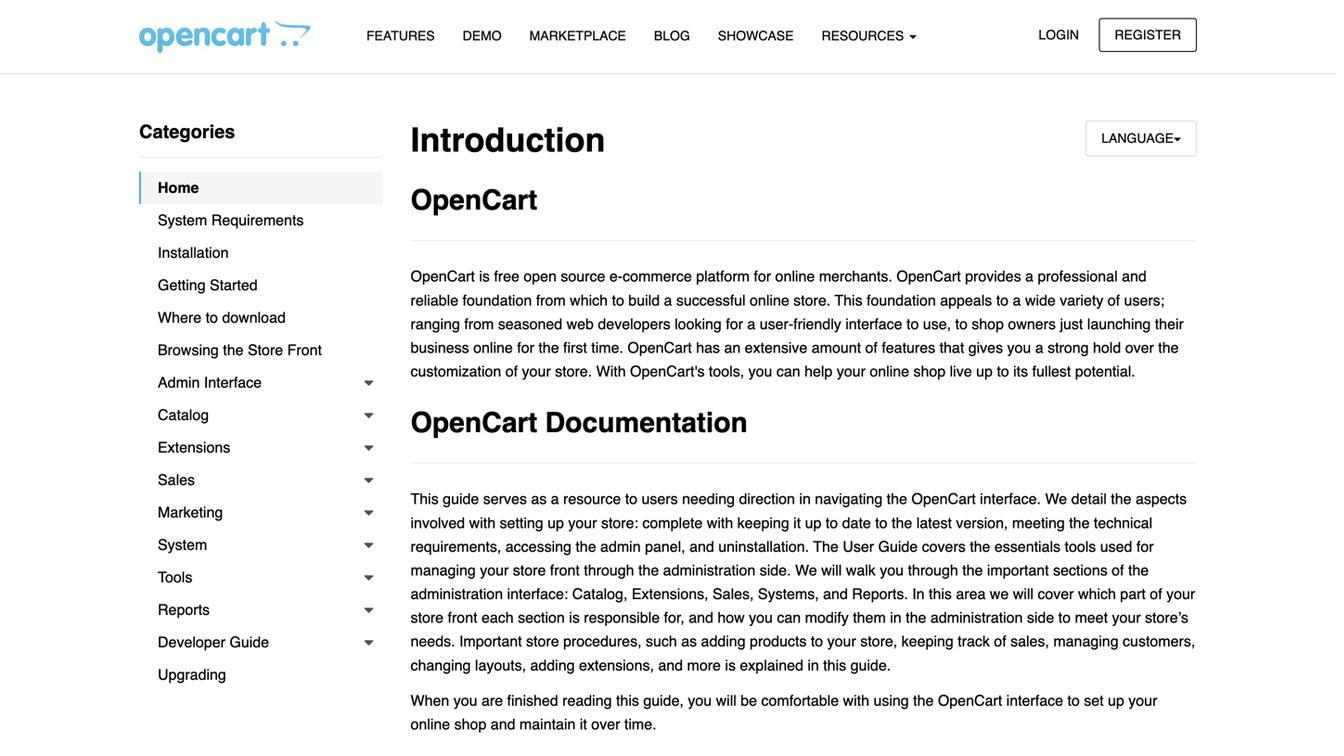 Task type: vqa. For each thing, say whether or not it's contained in the screenshot.
Store
yes



Task type: describe. For each thing, give the bounding box(es) containing it.
meet
[[1075, 610, 1108, 627]]

section
[[518, 610, 565, 627]]

2 vertical spatial is
[[725, 657, 736, 674]]

documentation
[[545, 407, 748, 439]]

and right panel,
[[690, 538, 715, 555]]

your down resource
[[569, 515, 597, 532]]

involved
[[411, 515, 465, 532]]

with
[[597, 363, 626, 380]]

1 horizontal spatial front
[[550, 562, 580, 579]]

cover
[[1038, 586, 1075, 603]]

1 vertical spatial shop
[[914, 363, 946, 380]]

a inside this guide serves as a resource to users needing direction in navigating the opencart interface. we detail the aspects involved with setting up your store: complete with keeping it up to date to the latest version, meeting the technical requirements, accessing the admin panel, and uninstallation. the user guide covers the essentials tools used for managing your store front through the administration side. we will walk you through the important sections of the administration interface: catalog, extensions, sales, systems, and reports. in this area we will cover which part of your store front each section is responsible for, and how you can modify them in the administration side to meet your store's needs. important store procedures, such as adding products to your store, keeping track of sales, managing customers, changing layouts, adding extensions, and more is explained in this guide.
[[551, 491, 559, 508]]

1 horizontal spatial keeping
[[902, 633, 954, 651]]

2 vertical spatial store
[[526, 633, 559, 651]]

tools,
[[709, 363, 745, 380]]

up inside when you are finished reading this guide, you will be comfortable with using the opencart interface to set up your online shop and maintain it over time.
[[1109, 692, 1125, 710]]

maintain
[[520, 716, 576, 733]]

1 horizontal spatial from
[[536, 292, 566, 309]]

the up area
[[963, 562, 984, 579]]

gives
[[969, 339, 1004, 356]]

upgrading
[[158, 667, 226, 684]]

reports.
[[853, 586, 909, 603]]

users
[[642, 491, 678, 508]]

features link
[[353, 19, 449, 52]]

customers,
[[1123, 633, 1196, 651]]

0 horizontal spatial with
[[469, 515, 496, 532]]

platform
[[696, 268, 750, 285]]

developer guide
[[158, 634, 269, 651]]

where to download
[[158, 309, 286, 326]]

showcase link
[[704, 19, 808, 52]]

admin interface
[[158, 374, 262, 391]]

of down "seasoned"
[[506, 363, 518, 380]]

serves
[[483, 491, 527, 508]]

0 vertical spatial keeping
[[738, 515, 790, 532]]

upgrading link
[[139, 659, 383, 692]]

amount
[[812, 339, 862, 356]]

browsing
[[158, 342, 219, 359]]

admin interface link
[[139, 367, 383, 399]]

area
[[957, 586, 986, 603]]

using
[[874, 692, 910, 710]]

opencart - open source shopping cart solution image
[[139, 19, 311, 53]]

2 vertical spatial in
[[808, 657, 820, 674]]

register link
[[1100, 18, 1198, 52]]

a left wide
[[1013, 292, 1022, 309]]

the up part
[[1129, 562, 1150, 579]]

1 vertical spatial this
[[824, 657, 847, 674]]

responsible
[[584, 610, 660, 627]]

getting
[[158, 277, 206, 294]]

procedures,
[[564, 633, 642, 651]]

set
[[1085, 692, 1104, 710]]

user-
[[760, 316, 794, 333]]

getting started link
[[139, 269, 383, 302]]

0 horizontal spatial we
[[796, 562, 818, 579]]

and up modify
[[824, 586, 848, 603]]

complete
[[643, 515, 703, 532]]

for down "seasoned"
[[517, 339, 535, 356]]

and right 'for,'
[[689, 610, 714, 627]]

to up store:
[[625, 491, 638, 508]]

up up the
[[805, 515, 822, 532]]

interface
[[204, 374, 262, 391]]

of up the launching
[[1108, 292, 1121, 309]]

your down requirements,
[[480, 562, 509, 579]]

introduction
[[411, 121, 606, 160]]

the inside when you are finished reading this guide, you will be comfortable with using the opencart interface to set up your online shop and maintain it over time.
[[914, 692, 934, 710]]

the right navigating
[[887, 491, 908, 508]]

1 horizontal spatial store.
[[794, 292, 831, 309]]

guide.
[[851, 657, 891, 674]]

strong
[[1048, 339, 1090, 356]]

opencart inside when you are finished reading this guide, you will be comfortable with using the opencart interface to set up your online shop and maintain it over time.
[[938, 692, 1003, 710]]

to down modify
[[811, 633, 824, 651]]

to right date
[[876, 515, 888, 532]]

your down modify
[[828, 633, 857, 651]]

sales,
[[713, 586, 754, 603]]

to down provides
[[997, 292, 1009, 309]]

professional
[[1038, 268, 1118, 285]]

uninstallation.
[[719, 538, 810, 555]]

opencart up "appeals"
[[897, 268, 961, 285]]

store,
[[861, 633, 898, 651]]

can inside this guide serves as a resource to users needing direction in navigating the opencart interface. we detail the aspects involved with setting up your store: complete with keeping it up to date to the latest version, meeting the technical requirements, accessing the admin panel, and uninstallation. the user guide covers the essentials tools used for managing your store front through the administration side. we will walk you through the important sections of the administration interface: catalog, extensions, sales, systems, and reports. in this area we will cover which part of your store front each section is responsible for, and how you can modify them in the administration side to meet your store's needs. important store procedures, such as adding products to your store, keeping track of sales, managing customers, changing layouts, adding extensions, and more is explained in this guide.
[[777, 610, 801, 627]]

your up store's
[[1167, 586, 1196, 603]]

the down in
[[906, 610, 927, 627]]

guide inside 'link'
[[230, 634, 269, 651]]

download
[[222, 309, 286, 326]]

catalog link
[[139, 399, 383, 432]]

opencart up reliable
[[411, 268, 475, 285]]

resources
[[822, 28, 908, 43]]

the down panel,
[[639, 562, 659, 579]]

users;
[[1125, 292, 1165, 309]]

1 vertical spatial will
[[1014, 586, 1034, 603]]

features
[[882, 339, 936, 356]]

to left its
[[997, 363, 1010, 380]]

potential.
[[1076, 363, 1136, 380]]

reliable
[[411, 292, 459, 309]]

opencart down introduction
[[411, 184, 538, 216]]

extensions,
[[579, 657, 654, 674]]

home
[[158, 179, 199, 196]]

marketplace
[[530, 28, 627, 43]]

1 vertical spatial from
[[464, 316, 494, 333]]

0 vertical spatial store
[[513, 562, 546, 579]]

you left "are"
[[454, 692, 478, 710]]

marketing link
[[139, 497, 383, 529]]

which inside opencart is free open source e-commerce platform for online merchants. opencart provides a professional and reliable foundation from which to build a successful online store. this foundation appeals to a wide variety of users; ranging from seasoned web developers looking for a user-friendly interface to use, to shop owners just launching their business online for the first time. opencart has an extensive amount of features that gives you a strong hold over the customization of your store. with opencart's tools, you can help your online shop live up to its fullest potential.
[[570, 292, 608, 309]]

accessing
[[506, 538, 572, 555]]

0 horizontal spatial adding
[[531, 657, 575, 674]]

your down "amount"
[[837, 363, 866, 380]]

your inside when you are finished reading this guide, you will be comfortable with using the opencart interface to set up your online shop and maintain it over time.
[[1129, 692, 1158, 710]]

the
[[814, 538, 839, 555]]

opencart down customization
[[411, 407, 538, 439]]

to down e- at left top
[[612, 292, 625, 309]]

language button
[[1086, 121, 1198, 156]]

0 horizontal spatial as
[[531, 491, 547, 508]]

extensions
[[158, 439, 230, 456]]

1 vertical spatial in
[[891, 610, 902, 627]]

when
[[411, 692, 450, 710]]

to up the
[[826, 515, 839, 532]]

opencart up opencart's
[[628, 339, 692, 356]]

0 horizontal spatial administration
[[411, 586, 503, 603]]

1 horizontal spatial administration
[[663, 562, 756, 579]]

1 horizontal spatial managing
[[1054, 633, 1119, 651]]

up inside opencart is free open source e-commerce platform for online merchants. opencart provides a professional and reliable foundation from which to build a successful online store. this foundation appeals to a wide variety of users; ranging from seasoned web developers looking for a user-friendly interface to use, to shop owners just launching their business online for the first time. opencart has an extensive amount of features that gives you a strong hold over the customization of your store. with opencart's tools, you can help your online shop live up to its fullest potential.
[[977, 363, 993, 380]]

1 horizontal spatial will
[[822, 562, 842, 579]]

that
[[940, 339, 965, 356]]

important
[[460, 633, 522, 651]]

a right build
[[664, 292, 673, 309]]

installation
[[158, 244, 229, 261]]

of right the track
[[995, 633, 1007, 651]]

to up features
[[907, 316, 919, 333]]

variety
[[1060, 292, 1104, 309]]

in
[[913, 586, 925, 603]]

its
[[1014, 363, 1029, 380]]

catalog
[[158, 407, 209, 424]]

and down such
[[659, 657, 683, 674]]

system for system
[[158, 537, 207, 554]]

extensions link
[[139, 432, 383, 464]]

you down extensive at the right of page
[[749, 363, 773, 380]]

a up wide
[[1026, 268, 1034, 285]]

0 horizontal spatial store.
[[555, 363, 592, 380]]

extensions,
[[632, 586, 709, 603]]

up up accessing
[[548, 515, 564, 532]]

opencart documentation
[[411, 407, 748, 439]]

guide
[[443, 491, 479, 508]]

the up the technical on the right of the page
[[1112, 491, 1132, 508]]

are
[[482, 692, 503, 710]]

store's
[[1146, 610, 1189, 627]]

side
[[1028, 610, 1055, 627]]

the down their at the right of the page
[[1159, 339, 1180, 356]]

ranging
[[411, 316, 460, 333]]

resource
[[564, 491, 621, 508]]

you up its
[[1008, 339, 1032, 356]]

sales
[[158, 472, 195, 489]]



Task type: locate. For each thing, give the bounding box(es) containing it.
a left the user-
[[748, 316, 756, 333]]

1 vertical spatial which
[[1079, 586, 1117, 603]]

0 horizontal spatial through
[[584, 562, 635, 579]]

0 horizontal spatial front
[[448, 610, 478, 627]]

shop
[[972, 316, 1004, 333], [914, 363, 946, 380], [455, 716, 487, 733]]

up right the live
[[977, 363, 993, 380]]

0 vertical spatial can
[[777, 363, 801, 380]]

to down "appeals"
[[956, 316, 968, 333]]

can down systems,
[[777, 610, 801, 627]]

1 horizontal spatial with
[[707, 515, 734, 532]]

2 system from the top
[[158, 537, 207, 554]]

0 vertical spatial managing
[[411, 562, 476, 579]]

adding up finished
[[531, 657, 575, 674]]

a down owners
[[1036, 339, 1044, 356]]

needs.
[[411, 633, 455, 651]]

as up "setting"
[[531, 491, 547, 508]]

0 horizontal spatial foundation
[[463, 292, 532, 309]]

0 vertical spatial over
[[1126, 339, 1155, 356]]

0 horizontal spatial will
[[716, 692, 737, 710]]

opencart's
[[630, 363, 705, 380]]

front down accessing
[[550, 562, 580, 579]]

0 vertical spatial guide
[[879, 538, 918, 555]]

1 horizontal spatial is
[[569, 610, 580, 627]]

foundation down free
[[463, 292, 532, 309]]

we up systems,
[[796, 562, 818, 579]]

of down used
[[1112, 562, 1125, 579]]

0 vertical spatial will
[[822, 562, 842, 579]]

finished
[[507, 692, 559, 710]]

0 horizontal spatial over
[[592, 716, 621, 733]]

0 horizontal spatial interface
[[846, 316, 903, 333]]

foundation
[[463, 292, 532, 309], [867, 292, 937, 309]]

panel,
[[645, 538, 686, 555]]

administration up each
[[411, 586, 503, 603]]

your right set
[[1129, 692, 1158, 710]]

systems,
[[758, 586, 819, 603]]

navigating
[[815, 491, 883, 508]]

1 vertical spatial is
[[569, 610, 580, 627]]

1 vertical spatial store.
[[555, 363, 592, 380]]

showcase
[[718, 28, 794, 43]]

1 vertical spatial adding
[[531, 657, 575, 674]]

your down part
[[1113, 610, 1142, 627]]

1 vertical spatial managing
[[1054, 633, 1119, 651]]

0 vertical spatial this
[[929, 586, 952, 603]]

0 vertical spatial it
[[794, 515, 801, 532]]

interface inside opencart is free open source e-commerce platform for online merchants. opencart provides a professional and reliable foundation from which to build a successful online store. this foundation appeals to a wide variety of users; ranging from seasoned web developers looking for a user-friendly interface to use, to shop owners just launching their business online for the first time. opencart has an extensive amount of features that gives you a strong hold over the customization of your store. with opencart's tools, you can help your online shop live up to its fullest potential.
[[846, 316, 903, 333]]

through up catalog,
[[584, 562, 635, 579]]

walk
[[846, 562, 876, 579]]

keeping up uninstallation.
[[738, 515, 790, 532]]

this
[[929, 586, 952, 603], [824, 657, 847, 674], [616, 692, 640, 710]]

the left latest
[[892, 515, 913, 532]]

for right used
[[1137, 538, 1154, 555]]

this right in
[[929, 586, 952, 603]]

when you are finished reading this guide, you will be comfortable with using the opencart interface to set up your online shop and maintain it over time.
[[411, 692, 1158, 733]]

system up tools
[[158, 537, 207, 554]]

will inside when you are finished reading this guide, you will be comfortable with using the opencart interface to set up your online shop and maintain it over time.
[[716, 692, 737, 710]]

1 horizontal spatial guide
[[879, 538, 918, 555]]

looking
[[675, 316, 722, 333]]

interface:
[[507, 586, 569, 603]]

shop inside when you are finished reading this guide, you will be comfortable with using the opencart interface to set up your online shop and maintain it over time.
[[455, 716, 487, 733]]

over inside opencart is free open source e-commerce platform for online merchants. opencart provides a professional and reliable foundation from which to build a successful online store. this foundation appeals to a wide variety of users; ranging from seasoned web developers looking for a user-friendly interface to use, to shop owners just launching their business online for the first time. opencart has an extensive amount of features that gives you a strong hold over the customization of your store. with opencart's tools, you can help your online shop live up to its fullest potential.
[[1126, 339, 1155, 356]]

2 horizontal spatial will
[[1014, 586, 1034, 603]]

time. down guide,
[[625, 716, 657, 733]]

online inside when you are finished reading this guide, you will be comfortable with using the opencart interface to set up your online shop and maintain it over time.
[[411, 716, 450, 733]]

build
[[629, 292, 660, 309]]

up right set
[[1109, 692, 1125, 710]]

this left guide.
[[824, 657, 847, 674]]

where
[[158, 309, 202, 326]]

a left resource
[[551, 491, 559, 508]]

it down direction
[[794, 515, 801, 532]]

1 vertical spatial as
[[682, 633, 697, 651]]

system requirements link
[[139, 204, 383, 237]]

use,
[[924, 316, 952, 333]]

business
[[411, 339, 469, 356]]

1 horizontal spatial adding
[[701, 633, 746, 651]]

requirements,
[[411, 538, 502, 555]]

the left first
[[539, 339, 559, 356]]

guide down reports link
[[230, 634, 269, 651]]

your down "seasoned"
[[522, 363, 551, 380]]

guide,
[[644, 692, 684, 710]]

is inside opencart is free open source e-commerce platform for online merchants. opencart provides a professional and reliable foundation from which to build a successful online store. this foundation appeals to a wide variety of users; ranging from seasoned web developers looking for a user-friendly interface to use, to shop owners just launching their business online for the first time. opencart has an extensive amount of features that gives you a strong hold over the customization of your store. with opencart's tools, you can help your online shop live up to its fullest potential.
[[479, 268, 490, 285]]

0 vertical spatial adding
[[701, 633, 746, 651]]

1 horizontal spatial foundation
[[867, 292, 937, 309]]

used
[[1101, 538, 1133, 555]]

is right section
[[569, 610, 580, 627]]

first
[[564, 339, 587, 356]]

store down section
[[526, 633, 559, 651]]

will
[[822, 562, 842, 579], [1014, 586, 1034, 603], [716, 692, 737, 710]]

1 vertical spatial can
[[777, 610, 801, 627]]

foundation up use, on the top right
[[867, 292, 937, 309]]

in right 'them'
[[891, 610, 902, 627]]

shop down "are"
[[455, 716, 487, 733]]

2 through from the left
[[908, 562, 959, 579]]

with left using
[[843, 692, 870, 710]]

reports
[[158, 602, 210, 619]]

store. down first
[[555, 363, 592, 380]]

and down "are"
[[491, 716, 516, 733]]

reports link
[[139, 594, 383, 627]]

commerce
[[623, 268, 692, 285]]

you down more at bottom right
[[688, 692, 712, 710]]

you up reports.
[[880, 562, 904, 579]]

system for system requirements
[[158, 212, 207, 229]]

2 vertical spatial shop
[[455, 716, 487, 733]]

the right using
[[914, 692, 934, 710]]

to inside where to download link
[[206, 309, 218, 326]]

2 horizontal spatial this
[[929, 586, 952, 603]]

0 vertical spatial interface
[[846, 316, 903, 333]]

0 vertical spatial as
[[531, 491, 547, 508]]

1 vertical spatial guide
[[230, 634, 269, 651]]

blog
[[654, 28, 691, 43]]

adding
[[701, 633, 746, 651], [531, 657, 575, 674]]

sales,
[[1011, 633, 1050, 651]]

0 horizontal spatial from
[[464, 316, 494, 333]]

catalog,
[[573, 586, 628, 603]]

from down open
[[536, 292, 566, 309]]

this guide serves as a resource to users needing direction in navigating the opencart interface. we detail the aspects involved with setting up your store: complete with keeping it up to date to the latest version, meeting the technical requirements, accessing the admin panel, and uninstallation. the user guide covers the essentials tools used for managing your store front through the administration side. we will walk you through the important sections of the administration interface: catalog, extensions, sales, systems, and reports. in this area we will cover which part of your store front each section is responsible for, and how you can modify them in the administration side to meet your store's needs. important store procedures, such as adding products to your store, keeping track of sales, managing customers, changing layouts, adding extensions, and more is explained in this guide.
[[411, 491, 1196, 674]]

over down 'reading'
[[592, 716, 621, 733]]

0 horizontal spatial shop
[[455, 716, 487, 733]]

1 vertical spatial interface
[[1007, 692, 1064, 710]]

front
[[287, 342, 322, 359]]

this inside when you are finished reading this guide, you will be comfortable with using the opencart interface to set up your online shop and maintain it over time.
[[616, 692, 640, 710]]

adding down how
[[701, 633, 746, 651]]

their
[[1156, 316, 1184, 333]]

1 horizontal spatial through
[[908, 562, 959, 579]]

0 horizontal spatial is
[[479, 268, 490, 285]]

store up needs.
[[411, 610, 444, 627]]

through down covers
[[908, 562, 959, 579]]

it inside when you are finished reading this guide, you will be comfortable with using the opencart interface to set up your online shop and maintain it over time.
[[580, 716, 588, 733]]

we up meeting
[[1046, 491, 1068, 508]]

it inside this guide serves as a resource to users needing direction in navigating the opencart interface. we detail the aspects involved with setting up your store: complete with keeping it up to date to the latest version, meeting the technical requirements, accessing the admin panel, and uninstallation. the user guide covers the essentials tools used for managing your store front through the administration side. we will walk you through the important sections of the administration interface: catalog, extensions, sales, systems, and reports. in this area we will cover which part of your store front each section is responsible for, and how you can modify them in the administration side to meet your store's needs. important store procedures, such as adding products to your store, keeping track of sales, managing customers, changing layouts, adding extensions, and more is explained in this guide.
[[794, 515, 801, 532]]

system requirements
[[158, 212, 304, 229]]

0 horizontal spatial time.
[[592, 339, 624, 356]]

opencart is free open source e-commerce platform for online merchants. opencart provides a professional and reliable foundation from which to build a successful online store. this foundation appeals to a wide variety of users; ranging from seasoned web developers looking for a user-friendly interface to use, to shop owners just launching their business online for the first time. opencart has an extensive amount of features that gives you a strong hold over the customization of your store. with opencart's tools, you can help your online shop live up to its fullest potential.
[[411, 268, 1184, 380]]

you up products
[[749, 610, 773, 627]]

0 vertical spatial shop
[[972, 316, 1004, 333]]

administration up sales,
[[663, 562, 756, 579]]

1 vertical spatial we
[[796, 562, 818, 579]]

0 horizontal spatial managing
[[411, 562, 476, 579]]

through
[[584, 562, 635, 579], [908, 562, 959, 579]]

0 vertical spatial system
[[158, 212, 207, 229]]

1 vertical spatial over
[[592, 716, 621, 733]]

1 vertical spatial it
[[580, 716, 588, 733]]

successful
[[677, 292, 746, 309]]

covers
[[922, 538, 966, 555]]

of right "amount"
[[866, 339, 878, 356]]

which inside this guide serves as a resource to users needing direction in navigating the opencart interface. we detail the aspects involved with setting up your store: complete with keeping it up to date to the latest version, meeting the technical requirements, accessing the admin panel, and uninstallation. the user guide covers the essentials tools used for managing your store front through the administration side. we will walk you through the important sections of the administration interface: catalog, extensions, sales, systems, and reports. in this area we will cover which part of your store front each section is responsible for, and how you can modify them in the administration side to meet your store's needs. important store procedures, such as adding products to your store, keeping track of sales, managing customers, changing layouts, adding extensions, and more is explained in this guide.
[[1079, 586, 1117, 603]]

blog link
[[640, 19, 704, 52]]

and inside opencart is free open source e-commerce platform for online merchants. opencart provides a professional and reliable foundation from which to build a successful online store. this foundation appeals to a wide variety of users; ranging from seasoned web developers looking for a user-friendly interface to use, to shop owners just launching their business online for the first time. opencart has an extensive amount of features that gives you a strong hold over the customization of your store. with opencart's tools, you can help your online shop live up to its fullest potential.
[[1122, 268, 1147, 285]]

1 vertical spatial keeping
[[902, 633, 954, 651]]

interface inside when you are finished reading this guide, you will be comfortable with using the opencart interface to set up your online shop and maintain it over time.
[[1007, 692, 1064, 710]]

for,
[[664, 610, 685, 627]]

2 vertical spatial will
[[716, 692, 737, 710]]

guide right user
[[879, 538, 918, 555]]

time. inside opencart is free open source e-commerce platform for online merchants. opencart provides a professional and reliable foundation from which to build a successful online store. this foundation appeals to a wide variety of users; ranging from seasoned web developers looking for a user-friendly interface to use, to shop owners just launching their business online for the first time. opencart has an extensive amount of features that gives you a strong hold over the customization of your store. with opencart's tools, you can help your online shop live up to its fullest potential.
[[592, 339, 624, 356]]

1 horizontal spatial this
[[824, 657, 847, 674]]

system down home
[[158, 212, 207, 229]]

keeping
[[738, 515, 790, 532], [902, 633, 954, 651]]

developers
[[598, 316, 671, 333]]

1 through from the left
[[584, 562, 635, 579]]

system link
[[139, 529, 383, 562]]

1 vertical spatial time.
[[625, 716, 657, 733]]

1 system from the top
[[158, 212, 207, 229]]

2 horizontal spatial is
[[725, 657, 736, 674]]

0 vertical spatial administration
[[663, 562, 756, 579]]

the left the admin
[[576, 538, 597, 555]]

interface up features
[[846, 316, 903, 333]]

1 horizontal spatial time.
[[625, 716, 657, 733]]

open
[[524, 268, 557, 285]]

1 vertical spatial administration
[[411, 586, 503, 603]]

login link
[[1023, 18, 1095, 52]]

this
[[835, 292, 863, 309], [411, 491, 439, 508]]

date
[[843, 515, 872, 532]]

1 vertical spatial system
[[158, 537, 207, 554]]

1 horizontal spatial shop
[[914, 363, 946, 380]]

0 vertical spatial is
[[479, 268, 490, 285]]

merchants.
[[819, 268, 893, 285]]

for right the platform
[[754, 268, 772, 285]]

seasoned
[[498, 316, 563, 333]]

developer
[[158, 634, 226, 651]]

free
[[494, 268, 520, 285]]

opencart inside this guide serves as a resource to users needing direction in navigating the opencart interface. we detail the aspects involved with setting up your store: complete with keeping it up to date to the latest version, meeting the technical requirements, accessing the admin panel, and uninstallation. the user guide covers the essentials tools used for managing your store front through the administration side. we will walk you through the important sections of the administration interface: catalog, extensions, sales, systems, and reports. in this area we will cover which part of your store front each section is responsible for, and how you can modify them in the administration side to meet your store's needs. important store procedures, such as adding products to your store, keeping track of sales, managing customers, changing layouts, adding extensions, and more is explained in this guide.
[[912, 491, 976, 508]]

browsing the store front
[[158, 342, 322, 359]]

store up interface:
[[513, 562, 546, 579]]

of right part
[[1151, 586, 1163, 603]]

how
[[718, 610, 745, 627]]

1 vertical spatial front
[[448, 610, 478, 627]]

admin
[[601, 538, 641, 555]]

and
[[1122, 268, 1147, 285], [690, 538, 715, 555], [824, 586, 848, 603], [689, 610, 714, 627], [659, 657, 683, 674], [491, 716, 516, 733]]

2 foundation from the left
[[867, 292, 937, 309]]

1 horizontal spatial over
[[1126, 339, 1155, 356]]

direction
[[739, 491, 796, 508]]

reading
[[563, 692, 612, 710]]

0 horizontal spatial this
[[411, 491, 439, 508]]

will left be
[[716, 692, 737, 710]]

0 vertical spatial in
[[800, 491, 811, 508]]

0 horizontal spatial which
[[570, 292, 608, 309]]

1 foundation from the left
[[463, 292, 532, 309]]

this inside this guide serves as a resource to users needing direction in navigating the opencart interface. we detail the aspects involved with setting up your store: complete with keeping it up to date to the latest version, meeting the technical requirements, accessing the admin panel, and uninstallation. the user guide covers the essentials tools used for managing your store front through the administration side. we will walk you through the important sections of the administration interface: catalog, extensions, sales, systems, and reports. in this area we will cover which part of your store front each section is responsible for, and how you can modify them in the administration side to meet your store's needs. important store procedures, such as adding products to your store, keeping track of sales, managing customers, changing layouts, adding extensions, and more is explained in this guide.
[[411, 491, 439, 508]]

with inside when you are finished reading this guide, you will be comfortable with using the opencart interface to set up your online shop and maintain it over time.
[[843, 692, 870, 710]]

2 horizontal spatial shop
[[972, 316, 1004, 333]]

0 vertical spatial store.
[[794, 292, 831, 309]]

1 horizontal spatial we
[[1046, 491, 1068, 508]]

keeping left the track
[[902, 633, 954, 651]]

2 vertical spatial this
[[616, 692, 640, 710]]

friendly
[[794, 316, 842, 333]]

1 horizontal spatial it
[[794, 515, 801, 532]]

the inside browsing the store front link
[[223, 342, 244, 359]]

1 horizontal spatial interface
[[1007, 692, 1064, 710]]

customization
[[411, 363, 502, 380]]

for inside this guide serves as a resource to users needing direction in navigating the opencart interface. we detail the aspects involved with setting up your store: complete with keeping it up to date to the latest version, meeting the technical requirements, accessing the admin panel, and uninstallation. the user guide covers the essentials tools used for managing your store front through the administration side. we will walk you through the important sections of the administration interface: catalog, extensions, sales, systems, and reports. in this area we will cover which part of your store front each section is responsible for, and how you can modify them in the administration side to meet your store's needs. important store procedures, such as adding products to your store, keeping track of sales, managing customers, changing layouts, adding extensions, and more is explained in this guide.
[[1137, 538, 1154, 555]]

this inside opencart is free open source e-commerce platform for online merchants. opencart provides a professional and reliable foundation from which to build a successful online store. this foundation appeals to a wide variety of users; ranging from seasoned web developers looking for a user-friendly interface to use, to shop owners just launching their business online for the first time. opencart has an extensive amount of features that gives you a strong hold over the customization of your store. with opencart's tools, you can help your online shop live up to its fullest potential.
[[835, 292, 863, 309]]

shop left the live
[[914, 363, 946, 380]]

is right more at bottom right
[[725, 657, 736, 674]]

over down the launching
[[1126, 339, 1155, 356]]

owners
[[1009, 316, 1056, 333]]

demo
[[463, 28, 502, 43]]

the up tools
[[1070, 515, 1090, 532]]

and inside when you are finished reading this guide, you will be comfortable with using the opencart interface to set up your online shop and maintain it over time.
[[491, 716, 516, 733]]

to inside when you are finished reading this guide, you will be comfortable with using the opencart interface to set up your online shop and maintain it over time.
[[1068, 692, 1080, 710]]

from right ranging
[[464, 316, 494, 333]]

is left free
[[479, 268, 490, 285]]

for up an
[[726, 316, 744, 333]]

0 horizontal spatial this
[[616, 692, 640, 710]]

source
[[561, 268, 606, 285]]

1 vertical spatial store
[[411, 610, 444, 627]]

will down the
[[822, 562, 842, 579]]

from
[[536, 292, 566, 309], [464, 316, 494, 333]]

managing down meet
[[1054, 633, 1119, 651]]

opencart up latest
[[912, 491, 976, 508]]

and up users;
[[1122, 268, 1147, 285]]

1 vertical spatial this
[[411, 491, 439, 508]]

this up involved
[[411, 491, 439, 508]]

0 vertical spatial front
[[550, 562, 580, 579]]

opencart down the track
[[938, 692, 1003, 710]]

1 horizontal spatial which
[[1079, 586, 1117, 603]]

1 horizontal spatial as
[[682, 633, 697, 651]]

0 vertical spatial we
[[1046, 491, 1068, 508]]

more
[[687, 657, 721, 674]]

time. inside when you are finished reading this guide, you will be comfortable with using the opencart interface to set up your online shop and maintain it over time.
[[625, 716, 657, 733]]

with down needing
[[707, 515, 734, 532]]

tools
[[158, 569, 193, 586]]

to right side
[[1059, 610, 1071, 627]]

0 vertical spatial from
[[536, 292, 566, 309]]

the down version,
[[970, 538, 991, 555]]

in
[[800, 491, 811, 508], [891, 610, 902, 627], [808, 657, 820, 674]]

1 horizontal spatial this
[[835, 292, 863, 309]]

fullest
[[1033, 363, 1072, 380]]

0 horizontal spatial keeping
[[738, 515, 790, 532]]

administration up the track
[[931, 610, 1023, 627]]

2 horizontal spatial administration
[[931, 610, 1023, 627]]

guide inside this guide serves as a resource to users needing direction in navigating the opencart interface. we detail the aspects involved with setting up your store: complete with keeping it up to date to the latest version, meeting the technical requirements, accessing the admin panel, and uninstallation. the user guide covers the essentials tools used for managing your store front through the administration side. we will walk you through the important sections of the administration interface: catalog, extensions, sales, systems, and reports. in this area we will cover which part of your store front each section is responsible for, and how you can modify them in the administration side to meet your store's needs. important store procedures, such as adding products to your store, keeping track of sales, managing customers, changing layouts, adding extensions, and more is explained in this guide.
[[879, 538, 918, 555]]

interface left set
[[1007, 692, 1064, 710]]

0 vertical spatial which
[[570, 292, 608, 309]]

administration
[[663, 562, 756, 579], [411, 586, 503, 603], [931, 610, 1023, 627]]

essentials
[[995, 538, 1061, 555]]

can inside opencart is free open source e-commerce platform for online merchants. opencart provides a professional and reliable foundation from which to build a successful online store. this foundation appeals to a wide variety of users; ranging from seasoned web developers looking for a user-friendly interface to use, to shop owners just launching their business online for the first time. opencart has an extensive amount of features that gives you a strong hold over the customization of your store. with opencart's tools, you can help your online shop live up to its fullest potential.
[[777, 363, 801, 380]]

an
[[725, 339, 741, 356]]

store. up 'friendly'
[[794, 292, 831, 309]]

0 vertical spatial this
[[835, 292, 863, 309]]

shop up 'gives' on the right top
[[972, 316, 1004, 333]]

over inside when you are finished reading this guide, you will be comfortable with using the opencart interface to set up your online shop and maintain it over time.
[[592, 716, 621, 733]]

it down 'reading'
[[580, 716, 588, 733]]



